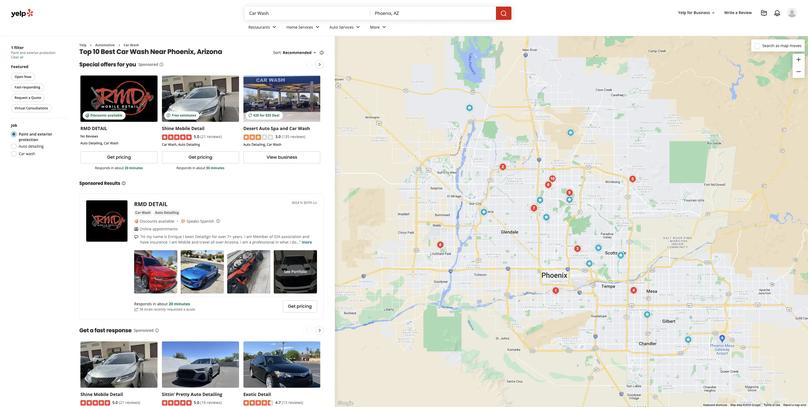 Task type: vqa. For each thing, say whether or not it's contained in the screenshot.


Task type: locate. For each thing, give the bounding box(es) containing it.
and up more
[[303, 234, 310, 239]]

for left business
[[688, 10, 693, 15]]

am
[[246, 234, 252, 239], [172, 239, 177, 245], [243, 239, 248, 245]]

deal
[[272, 113, 280, 118]]

detailing, down reviews at the left top of the page
[[89, 141, 103, 146]]

discounts
[[90, 113, 107, 118], [140, 219, 157, 224]]

1 horizontal spatial shine
[[162, 126, 174, 132]]

responds up 38
[[134, 301, 152, 307]]

minutes for rmd detail
[[129, 166, 143, 170]]

0 horizontal spatial 24 chevron down v2 image
[[271, 24, 278, 30]]

auto
[[330, 24, 338, 30], [259, 126, 270, 132], [80, 141, 88, 146], [178, 142, 186, 147], [244, 142, 251, 147], [19, 144, 27, 149], [155, 210, 163, 215], [191, 391, 201, 397]]

16 chevron right v2 image
[[117, 43, 121, 47]]

detailing for car wash, auto detailing
[[186, 142, 200, 147]]

over left arizona.
[[216, 239, 224, 245]]

about left 30 at the top left
[[196, 166, 205, 170]]

1 horizontal spatial yelp
[[679, 10, 687, 15]]

zoom in image
[[796, 56, 803, 63]]

5.0 (21 reviews) for shine mobile detail link to the bottom
[[112, 400, 140, 405]]

16 info v2 image right 16 chevron down v2 icon
[[320, 50, 324, 55]]

1 horizontal spatial pricing
[[197, 154, 212, 160]]

1 horizontal spatial 20
[[169, 301, 173, 307]]

1 vertical spatial detail
[[149, 200, 168, 208]]

1 horizontal spatial of
[[773, 404, 775, 407]]

detailing right wash,
[[186, 142, 200, 147]]

2 next image from the top
[[317, 327, 323, 334]]

next image
[[317, 61, 323, 68], [317, 327, 323, 334]]

definitive detail image
[[479, 207, 490, 218]]

am down enrique
[[172, 239, 177, 245]]

2 horizontal spatial about
[[196, 166, 205, 170]]

detailing, down the 3 star rating image on the top of the page
[[252, 142, 266, 147]]

detailing, inside rmd detail no reviews auto detailing, car wash
[[89, 141, 103, 146]]

previous image for you
[[304, 61, 311, 68]]

0 vertical spatial 5.0 (21 reviews)
[[194, 134, 222, 139]]

0 horizontal spatial detailing
[[164, 210, 179, 215]]

paint
[[11, 50, 19, 55], [19, 131, 28, 137]]

1 vertical spatial over
[[216, 239, 224, 245]]

1 next image from the top
[[317, 61, 323, 68]]

detail
[[92, 126, 107, 132], [149, 200, 168, 208]]

16 info v2 image down recently
[[155, 328, 159, 333]]

0 horizontal spatial protection
[[19, 137, 38, 142]]

1 vertical spatial exterior
[[37, 131, 52, 137]]

1 services from the left
[[299, 24, 313, 30]]

5.0
[[194, 134, 199, 139], [112, 400, 118, 405], [194, 400, 199, 405]]

0 horizontal spatial detail
[[110, 391, 123, 397]]

5 star rating image
[[162, 134, 192, 140], [80, 400, 110, 406], [162, 400, 192, 406]]

car inside rmd detail no reviews auto detailing, car wash
[[104, 141, 109, 146]]

2 horizontal spatial pricing
[[297, 303, 312, 310]]

use
[[776, 404, 781, 407]]

clear all link
[[11, 55, 23, 60]]

307th
[[304, 200, 313, 205]]

am down years.
[[243, 239, 248, 245]]

0 vertical spatial rmd detail link
[[80, 126, 107, 132]]

name
[[153, 234, 163, 239]]

and down the filter
[[20, 50, 26, 55]]

review
[[739, 10, 752, 15]]

a for write a review
[[736, 10, 738, 15]]

responds in about 20 minutes up results
[[95, 166, 143, 170]]

response
[[106, 327, 132, 334]]

0 vertical spatial discounts available
[[90, 113, 122, 118]]

0 horizontal spatial (21
[[119, 400, 124, 405]]

about up recently
[[157, 301, 168, 307]]

sponsored down 38
[[134, 328, 154, 333]]

auto inside business categories element
[[330, 24, 338, 30]]

user actions element
[[674, 7, 805, 41]]

16 info v2 image for special offers for you
[[159, 62, 164, 67]]

map for error
[[795, 404, 800, 407]]

16 speaks spanish v2 image
[[181, 219, 185, 223]]

have
[[140, 239, 149, 245]]

detailing up 5.0 (16 reviews)
[[203, 391, 222, 397]]

spa
[[271, 126, 279, 132]]

ultra suds car wash image
[[529, 203, 540, 214]]

option group containing job
[[9, 123, 68, 158]]

(21 for shine mobile detail link to the bottom
[[119, 400, 124, 405]]

red valley mobile detail image
[[535, 195, 546, 206]]

1 vertical spatial 5.0 (21 reviews)
[[112, 400, 140, 405]]

request a quote
[[15, 95, 41, 100]]

0 vertical spatial detailing
[[186, 142, 200, 147]]

sponsored left results
[[79, 180, 103, 187]]

ida
[[274, 234, 281, 239]]

1 horizontal spatial detail
[[191, 126, 205, 132]]

16 discount available v2 image
[[134, 219, 139, 223]]

discounts available
[[90, 113, 122, 118], [140, 219, 174, 224]]

0 horizontal spatial available
[[108, 113, 122, 118]]

what
[[280, 239, 289, 245]]

1 horizontal spatial discounts
[[140, 219, 157, 224]]

get for shine mobile detail get pricing button
[[189, 154, 196, 160]]

2 horizontal spatial detail
[[258, 391, 271, 397]]

detail up reviews at the left top of the page
[[92, 126, 107, 132]]

wash inside rmd detail no reviews auto detailing, car wash
[[110, 141, 119, 146]]

i left been
[[183, 234, 184, 239]]

available up appointments
[[158, 219, 174, 224]]

exotic detail image
[[593, 243, 604, 254]]

0 vertical spatial of
[[270, 234, 273, 239]]

restaurants link
[[244, 20, 282, 36]]

reviews) for the sittin' pretty auto detailing link
[[207, 400, 222, 405]]

0 horizontal spatial discounts available
[[90, 113, 122, 118]]

sponsored for get a fast response
[[134, 328, 154, 333]]

write a review link
[[723, 8, 755, 18]]

1 horizontal spatial 24 chevron down v2 image
[[381, 24, 388, 30]]

responds
[[95, 166, 110, 170], [177, 166, 192, 170], [134, 301, 152, 307]]

24 chevron down v2 image right more
[[381, 24, 388, 30]]

2 services from the left
[[339, 24, 354, 30]]

discounts available right 16 discount available v2 icon
[[90, 113, 122, 118]]

16 free estimates v2 image
[[166, 113, 171, 118]]

1 horizontal spatial minutes
[[174, 301, 190, 307]]

previous image for response
[[304, 327, 311, 334]]

available up rmd detail no reviews auto detailing, car wash
[[108, 113, 122, 118]]

mobile for shine mobile detail link to the bottom
[[94, 391, 109, 397]]

24 chevron down v2 image inside more link
[[381, 24, 388, 30]]

0 vertical spatial 16 info v2 image
[[121, 181, 126, 185]]

offers
[[101, 61, 116, 68]]

shine mobile detail for shine mobile detail link to the bottom
[[80, 391, 123, 397]]

a inside request a quote button
[[28, 95, 30, 100]]

map right as on the right top
[[781, 43, 789, 48]]

over left 7+
[[218, 234, 226, 239]]

get pricing button for rmd detail
[[80, 151, 158, 163]]

$25
[[266, 113, 271, 118]]

2 horizontal spatial minutes
[[211, 166, 225, 170]]

next image for get a fast response
[[317, 327, 323, 334]]

Find text field
[[249, 10, 366, 16]]

auto inside rmd detail no reviews auto detailing, car wash
[[80, 141, 88, 146]]

24 chevron down v2 image inside restaurants link
[[271, 24, 278, 30]]

30
[[206, 166, 210, 170]]

0 horizontal spatial 20
[[125, 166, 128, 170]]

24 chevron down v2 image
[[271, 24, 278, 30], [381, 24, 388, 30]]

sittin' pretty auto detailing link
[[162, 391, 222, 397]]

5.0 (21 reviews)
[[194, 134, 222, 139], [112, 400, 140, 405]]

rmd detail link up reviews at the left top of the page
[[80, 126, 107, 132]]

0 horizontal spatial responds
[[95, 166, 110, 170]]

1 vertical spatial yelp
[[79, 43, 86, 47]]

all right clear
[[20, 55, 23, 60]]

keyboard
[[704, 404, 715, 407]]

of left ida
[[270, 234, 273, 239]]

0 horizontal spatial shine mobile detail link
[[80, 391, 123, 397]]

more link
[[366, 20, 392, 36]]

2 vertical spatial mobile
[[94, 391, 109, 397]]

shine
[[162, 126, 174, 132], [80, 391, 93, 397]]

0 horizontal spatial none field
[[249, 10, 366, 16]]

exterior
[[27, 50, 39, 55], [37, 131, 52, 137]]

rmd up no
[[80, 126, 91, 132]]

0 vertical spatial yelp
[[679, 10, 687, 15]]

rmd detail link up car wash button
[[134, 200, 168, 208]]

1 vertical spatial car wash link
[[134, 210, 152, 215]]

24 chevron down v2 image down find text field
[[314, 24, 321, 30]]

0 horizontal spatial 16 info v2 image
[[121, 181, 126, 185]]

(21 for the rightmost shine mobile detail link
[[200, 134, 206, 139]]

insurance.
[[150, 239, 169, 245]]

yelp for yelp for business
[[679, 10, 687, 15]]

0 vertical spatial exterior
[[27, 50, 39, 55]]

0 vertical spatial sponsored
[[138, 62, 158, 67]]

group
[[793, 54, 805, 78]]

sponsored results
[[79, 180, 120, 187]]

0 vertical spatial rmd
[[80, 126, 91, 132]]

for right $20
[[260, 113, 265, 118]]

rmd inside rmd detail no reviews auto detailing, car wash
[[80, 126, 91, 132]]

2 vertical spatial detailing
[[203, 391, 222, 397]]

1 vertical spatial detailing
[[164, 210, 179, 215]]

the thumb car wash & gas station image
[[628, 174, 639, 185]]

sponsored
[[138, 62, 158, 67], [79, 180, 103, 187], [134, 328, 154, 333]]

16 chevron down v2 image
[[712, 11, 716, 15]]

1 horizontal spatial none field
[[375, 10, 492, 16]]

rmd detail
[[134, 200, 168, 208]]

fast
[[95, 327, 105, 334]]

exterior right clear all link
[[27, 50, 39, 55]]

24 chevron down v2 image inside auto services link
[[355, 24, 362, 30]]

1 24 chevron down v2 image from the left
[[271, 24, 278, 30]]

0 vertical spatial available
[[108, 113, 122, 118]]

1 horizontal spatial 16 info v2 image
[[320, 50, 324, 55]]

get pricing button
[[80, 151, 158, 163], [162, 151, 239, 163], [283, 300, 317, 312]]

0 vertical spatial shine mobile detail link
[[162, 126, 205, 132]]

none field near
[[375, 10, 492, 16]]

1 horizontal spatial discounts available
[[140, 219, 174, 224]]

0 vertical spatial shine mobile detail
[[162, 126, 205, 132]]

1 24 chevron down v2 image from the left
[[314, 24, 321, 30]]

top
[[79, 47, 92, 56]]

1 vertical spatial paint
[[19, 131, 28, 137]]

all inside "hi my name is enrique i been detailign for over 7+ years. i am member of ida association and have insurance. i am mobile and travel all over arizona. i am a professional in what i do…"
[[211, 239, 215, 245]]

in up results
[[111, 166, 114, 170]]

discounts right 16 discount available v2 icon
[[90, 113, 107, 118]]

exterior up detailing
[[37, 131, 52, 137]]

0 vertical spatial over
[[218, 234, 226, 239]]

mobile for the rightmost shine mobile detail link
[[175, 126, 190, 132]]

detail inside rmd detail no reviews auto detailing, car wash
[[92, 126, 107, 132]]

2 24 chevron down v2 image from the left
[[355, 24, 362, 30]]

car wash link up 16 discount available v2 image
[[134, 210, 152, 215]]

0 vertical spatial mobile
[[175, 126, 190, 132]]

data
[[737, 404, 743, 407]]

responds in about 20 minutes up recently
[[134, 301, 190, 307]]

consultations
[[26, 106, 48, 111]]

about up results
[[115, 166, 124, 170]]

home
[[287, 24, 298, 30]]

featured group
[[10, 64, 68, 114]]

1 none field from the left
[[249, 10, 366, 16]]

1 previous image from the top
[[304, 61, 311, 68]]

2 24 chevron down v2 image from the left
[[381, 24, 388, 30]]

16 info v2 image
[[121, 181, 126, 185], [155, 328, 159, 333]]

car inside button
[[135, 210, 141, 215]]

in down ida
[[276, 239, 279, 245]]

rmd for rmd detail
[[134, 200, 147, 208]]

1 horizontal spatial 24 chevron down v2 image
[[355, 24, 362, 30]]

detailing up appointments
[[164, 210, 179, 215]]

1 vertical spatial discounts
[[140, 219, 157, 224]]

7+
[[227, 234, 232, 239]]

24 chevron down v2 image inside home services link
[[314, 24, 321, 30]]

a for request a quote
[[28, 95, 30, 100]]

previous image
[[304, 61, 311, 68], [304, 327, 311, 334]]

2 horizontal spatial responds
[[177, 166, 192, 170]]

24 chevron down v2 image
[[314, 24, 321, 30], [355, 24, 362, 30]]

paint down the 1 on the top
[[11, 50, 19, 55]]

1 horizontal spatial detailing
[[186, 142, 200, 147]]

2 quick quack car wash image from the top
[[564, 194, 575, 205]]

1 horizontal spatial (21
[[200, 134, 206, 139]]

all right travel
[[211, 239, 215, 245]]

None search field
[[245, 7, 513, 20]]

1 horizontal spatial services
[[339, 24, 354, 30]]

az vip detailing image
[[498, 162, 509, 173]]

24 chevron down v2 image for auto services
[[355, 24, 362, 30]]

of left use
[[773, 404, 775, 407]]

minutes for shine mobile detail
[[211, 166, 225, 170]]

a inside write a review link
[[736, 10, 738, 15]]

rmd detail image
[[86, 200, 128, 242]]

0 horizontal spatial detailing,
[[89, 141, 103, 146]]

bell auto spa image
[[547, 173, 558, 184]]

1 horizontal spatial 5.0 (21 reviews)
[[194, 134, 222, 139]]

discounts for 16 discount available v2 icon
[[90, 113, 107, 118]]

3.0 (135 reviews)
[[276, 134, 306, 139]]

online appointments
[[140, 226, 178, 231]]

detail up the auto detailing
[[149, 200, 168, 208]]

quick quack car wash image
[[564, 187, 575, 198], [564, 194, 575, 205]]

report a map error
[[784, 404, 807, 407]]

pricing for rmd detail
[[116, 154, 131, 160]]

0 horizontal spatial all
[[20, 55, 23, 60]]

shine for the rightmost shine mobile detail link
[[162, 126, 174, 132]]

for inside "hi my name is enrique i been detailign for over 7+ years. i am member of ida association and have insurance. i am mobile and travel all over arizona. i am a professional in what i do…"
[[212, 234, 217, 239]]

quote
[[31, 95, 41, 100]]

see
[[284, 269, 291, 274]]

protection inside "1 filter paint and exterior protection clear all"
[[40, 50, 56, 55]]

1 horizontal spatial rmd detail link
[[134, 200, 168, 208]]

request
[[15, 95, 28, 100]]

terms of use link
[[764, 404, 781, 407]]

1 horizontal spatial map
[[795, 404, 800, 407]]

38 locals recently requested a quote
[[139, 307, 195, 312]]

protection
[[40, 50, 56, 55], [19, 137, 38, 142]]

protection inside 'paint and exterior protection'
[[19, 137, 38, 142]]

map
[[781, 43, 789, 48], [795, 404, 800, 407]]

auto detailing, car wash
[[244, 142, 282, 147]]

option group
[[9, 123, 68, 158]]

None field
[[249, 10, 366, 16], [375, 10, 492, 16]]

discounts available up "online appointments"
[[140, 219, 174, 224]]

0 horizontal spatial get pricing button
[[80, 151, 158, 163]]

paint inside 'paint and exterior protection'
[[19, 131, 28, 137]]

1 horizontal spatial get pricing
[[189, 154, 212, 160]]

0 horizontal spatial map
[[781, 43, 789, 48]]

available for 16 discount available v2 icon
[[108, 113, 122, 118]]

0 vertical spatial paint
[[11, 50, 19, 55]]

and up auto detailing
[[29, 131, 36, 137]]

16 info v2 image down near
[[159, 62, 164, 67]]

responds down car wash, auto detailing
[[177, 166, 192, 170]]

2 previous image from the top
[[304, 327, 311, 334]]

yelp left 16 chevron right v2 icon
[[79, 43, 86, 47]]

16 info v2 image
[[320, 50, 324, 55], [159, 62, 164, 67]]

yelp
[[679, 10, 687, 15], [79, 43, 86, 47]]

0 vertical spatial car wash
[[124, 43, 139, 47]]

car wash link right 16 chevron right v2 image
[[124, 43, 139, 47]]

fast-responding button
[[11, 83, 44, 92]]

featured
[[11, 64, 28, 69]]

0 horizontal spatial rmd
[[80, 126, 91, 132]]

16 info v2 image for top 10 best car wash near phoenix, arizona
[[320, 50, 324, 55]]

5 star rating image for response
[[162, 400, 192, 406]]

0 horizontal spatial 16 info v2 image
[[159, 62, 164, 67]]

get a fast response
[[79, 327, 132, 334]]

car wash up 16 discount available v2 image
[[135, 210, 151, 215]]

$20 for $25 deal
[[253, 113, 280, 118]]

16 info v2 image right results
[[121, 181, 126, 185]]

1 horizontal spatial shine mobile detail
[[162, 126, 205, 132]]

info icon image
[[216, 219, 220, 223], [216, 219, 220, 223]]

1 vertical spatial next image
[[317, 327, 323, 334]]

discounts up "online"
[[140, 219, 157, 224]]

yelp for "yelp" link
[[79, 43, 86, 47]]

i
[[290, 239, 291, 245]]

tint cartel - chandler image
[[642, 309, 653, 320]]

1 vertical spatial discounts available
[[140, 219, 174, 224]]

map left error
[[795, 404, 800, 407]]

0 horizontal spatial 5.0 (21 reviews)
[[112, 400, 140, 405]]

map region
[[313, 1, 809, 407]]

16 online appointments v2 image
[[134, 227, 139, 231]]

for left you in the left top of the page
[[117, 61, 125, 68]]

1 vertical spatial shine
[[80, 391, 93, 397]]

fast-
[[15, 85, 22, 90]]

1 horizontal spatial all
[[211, 239, 215, 245]]

recently
[[154, 307, 166, 312]]

pretty
[[176, 391, 190, 397]]

1 horizontal spatial responds
[[134, 301, 152, 307]]

1 horizontal spatial protection
[[40, 50, 56, 55]]

0 vertical spatial 16 info v2 image
[[320, 50, 324, 55]]

a for get a fast response
[[90, 327, 94, 334]]

0 horizontal spatial minutes
[[129, 166, 143, 170]]

car wash, auto detailing
[[162, 142, 200, 147]]

3 star rating image
[[244, 134, 273, 140]]

1 vertical spatial map
[[795, 404, 800, 407]]

quote
[[186, 307, 195, 312]]

responds up sponsored results
[[95, 166, 110, 170]]

1 horizontal spatial rmd
[[134, 200, 147, 208]]

24 chevron down v2 image right auto services
[[355, 24, 362, 30]]

2 none field from the left
[[375, 10, 492, 16]]

"hi
[[140, 234, 145, 239]]

0 vertical spatial discounts
[[90, 113, 107, 118]]

a inside "hi my name is enrique i been detailign for over 7+ years. i am member of ida association and have insurance. i am mobile and travel all over arizona. i am a professional in what i do…"
[[249, 239, 251, 245]]

ryde-n-shine mobile auto detailing image
[[435, 240, 446, 251]]

24 chevron down v2 image right restaurants
[[271, 24, 278, 30]]

shine for shine mobile detail link to the bottom
[[80, 391, 93, 397]]

wash
[[130, 43, 139, 47], [130, 47, 149, 56], [298, 126, 310, 132], [110, 141, 119, 146], [273, 142, 282, 147], [142, 210, 151, 215]]

0 vertical spatial all
[[20, 55, 23, 60]]

paint up auto detailing
[[19, 131, 28, 137]]

0 vertical spatial shine
[[162, 126, 174, 132]]

2 horizontal spatial get pricing
[[288, 303, 312, 310]]

yelp inside button
[[679, 10, 687, 15]]

sponsored down top 10 best car wash near phoenix, arizona
[[138, 62, 158, 67]]

5 star rating image for you
[[162, 134, 192, 140]]

0 horizontal spatial yelp
[[79, 43, 86, 47]]

responding
[[22, 85, 40, 90]]

detail for shine mobile detail link to the bottom
[[110, 391, 123, 397]]

2 vertical spatial sponsored
[[134, 328, 154, 333]]

virtual consultations button
[[11, 104, 52, 112]]

for right detailign
[[212, 234, 217, 239]]

0 vertical spatial map
[[781, 43, 789, 48]]

and inside "1 filter paint and exterior protection clear all"
[[20, 50, 26, 55]]

1 horizontal spatial 16 info v2 image
[[155, 328, 159, 333]]

0 vertical spatial detail
[[92, 126, 107, 132]]

yelp link
[[79, 43, 86, 47]]

rmd up car wash button
[[134, 200, 147, 208]]

1 vertical spatial car wash
[[135, 210, 151, 215]]

speaks spanish
[[187, 219, 214, 224]]

16 speech v2 image
[[134, 235, 139, 239]]

in up recently
[[153, 301, 156, 307]]

0 horizontal spatial shine
[[80, 391, 93, 397]]

yelp left business
[[679, 10, 687, 15]]

detailing for sittin' pretty auto detailing
[[203, 391, 222, 397]]

shine mobile detail link
[[162, 126, 205, 132], [80, 391, 123, 397]]

car wash right 16 chevron right v2 image
[[124, 43, 139, 47]]

20
[[125, 166, 128, 170], [169, 301, 173, 307]]



Task type: describe. For each thing, give the bounding box(es) containing it.
4.7 star rating image
[[244, 400, 273, 406]]

member
[[253, 234, 269, 239]]

16 chevron right v2 image
[[89, 43, 93, 47]]

desert
[[244, 126, 258, 132]]

and inside 'paint and exterior protection'
[[29, 131, 36, 137]]

1 horizontal spatial about
[[157, 301, 168, 307]]

more
[[370, 24, 380, 30]]

years.
[[233, 234, 243, 239]]

1 quick quack car wash image from the top
[[564, 187, 575, 198]]

reviews) for desert auto spa and car wash link
[[291, 134, 306, 139]]

auto services link
[[325, 20, 366, 36]]

in inside "hi my name is enrique i been detailign for over 7+ years. i am member of ida association and have insurance. i am mobile and travel all over arizona. i am a professional in what i do…"
[[276, 239, 279, 245]]

discounts available for 16 discount available v2 image
[[140, 219, 174, 224]]

wash
[[26, 151, 35, 156]]

reviews) for exotic detail link
[[289, 400, 303, 405]]

all inside "1 filter paint and exterior protection clear all"
[[20, 55, 23, 60]]

24 chevron down v2 image for more
[[381, 24, 388, 30]]

near
[[150, 47, 166, 56]]

as
[[776, 43, 780, 48]]

get for get pricing button corresponding to rmd detail
[[107, 154, 115, 160]]

auto inside button
[[155, 210, 163, 215]]

4.7
[[276, 400, 281, 405]]

i down years.
[[240, 239, 242, 245]]

view
[[267, 154, 277, 160]]

2 horizontal spatial get pricing button
[[283, 300, 317, 312]]

1
[[11, 45, 13, 50]]

lindstrom family auto wash image
[[572, 243, 583, 254]]

restaurants
[[249, 24, 270, 30]]

0 horizontal spatial rmd detail link
[[80, 126, 107, 132]]

now
[[24, 74, 31, 79]]

16 deal v2 image
[[248, 113, 252, 118]]

best
[[101, 47, 115, 56]]

portfolio
[[292, 269, 307, 274]]

exterior inside "1 filter paint and exterior protection clear all"
[[27, 50, 39, 55]]

requested
[[167, 307, 183, 312]]

more link
[[302, 239, 312, 245]]

job
[[11, 123, 17, 128]]

wash werks - mesa image
[[629, 285, 640, 296]]

1 vertical spatial 20
[[169, 301, 173, 307]]

paint inside "1 filter paint and exterior protection clear all"
[[11, 50, 19, 55]]

car wash inside button
[[135, 210, 151, 215]]

christina o. image
[[788, 7, 798, 17]]

mobile inside "hi my name is enrique i been detailign for over 7+ years. i am member of ida association and have insurance. i am mobile and travel all over arizona. i am a professional in what i do…"
[[178, 239, 191, 245]]

desert auto spa and car wash
[[244, 126, 310, 132]]

exterior inside 'paint and exterior protection'
[[37, 131, 52, 137]]

arizona
[[197, 47, 222, 56]]

Near text field
[[375, 10, 492, 16]]

about for rmd detail
[[115, 166, 124, 170]]

sittin' pretty auto detailing
[[162, 391, 222, 397]]

1 vertical spatial responds in about 20 minutes
[[134, 301, 190, 307]]

sponsored for special offers for you
[[138, 62, 158, 67]]

exotic detail link
[[244, 391, 271, 397]]

1 vertical spatial shine mobile detail link
[[80, 391, 123, 397]]

16 discount available v2 image
[[85, 113, 89, 118]]

open now
[[15, 74, 31, 79]]

ln
[[313, 200, 317, 205]]

16 trending v2 image
[[134, 307, 139, 312]]

shortcuts
[[716, 404, 728, 407]]

4024 n 307th ln
[[292, 200, 317, 205]]

search as map moves
[[763, 43, 802, 48]]

and down been
[[192, 239, 199, 245]]

detail for the rightmost shine mobile detail link
[[191, 126, 205, 132]]

virtual consultations
[[15, 106, 48, 111]]

search
[[763, 43, 775, 48]]

map for moves
[[781, 43, 789, 48]]

business
[[278, 154, 297, 160]]

the purrfect mobile detailing image
[[584, 258, 595, 269]]

auto detailing link
[[154, 210, 180, 215]]

business categories element
[[244, 20, 798, 36]]

do…"
[[292, 239, 301, 245]]

special
[[79, 61, 99, 68]]

responds for shine mobile detail
[[177, 166, 192, 170]]

auto inside option group
[[19, 144, 27, 149]]

of inside "hi my name is enrique i been detailign for over 7+ years. i am member of ida association and have insurance. i am mobile and travel all over arizona. i am a professional in what i do…"
[[270, 234, 273, 239]]

10
[[93, 47, 100, 56]]

24 chevron down v2 image for home services
[[314, 24, 321, 30]]

sittin' pretty auto detailing image
[[464, 103, 475, 114]]

$20 for $25 deal link
[[244, 76, 321, 122]]

services for auto services
[[339, 24, 354, 30]]

search image
[[501, 10, 507, 17]]

i right years.
[[244, 234, 246, 239]]

1 vertical spatial rmd detail link
[[134, 200, 168, 208]]

a for report a map error
[[793, 404, 794, 407]]

desert auto spa and car wash image
[[616, 250, 627, 261]]

magic hand car wash image
[[551, 285, 562, 296]]

open
[[15, 74, 23, 79]]

race day mobile detailing and coatings image
[[543, 179, 554, 190]]

yelp for business
[[679, 10, 710, 15]]

see portfolio
[[284, 269, 307, 274]]

none field find
[[249, 10, 366, 16]]

been
[[185, 234, 194, 239]]

results
[[104, 180, 120, 187]]

recommended button
[[283, 50, 317, 55]]

virtual
[[15, 106, 25, 111]]

(16
[[200, 400, 206, 405]]

responds in about 30 minutes
[[177, 166, 225, 170]]

(13
[[282, 400, 288, 405]]

zoom out image
[[796, 68, 803, 75]]

1 vertical spatial sponsored
[[79, 180, 103, 187]]

more
[[302, 239, 312, 245]]

1 horizontal spatial shine mobile detail link
[[162, 126, 205, 132]]

1 vertical spatial of
[[773, 404, 775, 407]]

clear
[[11, 55, 19, 60]]

wash inside button
[[142, 210, 151, 215]]

5.0 for response
[[194, 400, 199, 405]]

0 vertical spatial responds in about 20 minutes
[[95, 166, 143, 170]]

and up (135
[[280, 126, 288, 132]]

projects image
[[761, 10, 768, 17]]

16 chevron down v2 image
[[313, 51, 317, 55]]

1 vertical spatial 16 info v2 image
[[155, 328, 159, 333]]

3.0
[[276, 134, 281, 139]]

automotive
[[95, 43, 115, 47]]

38
[[139, 307, 143, 312]]

no
[[80, 134, 85, 139]]

available for 16 discount available v2 image
[[158, 219, 174, 224]]

reviews) for shine mobile detail link to the bottom
[[125, 400, 140, 405]]

arizona mobile de-trailing image
[[566, 127, 577, 138]]

discounts for 16 discount available v2 image
[[140, 219, 157, 224]]

online
[[140, 226, 152, 231]]

moves
[[790, 43, 802, 48]]

5.0 for you
[[194, 134, 199, 139]]

error
[[801, 404, 807, 407]]

home services link
[[282, 20, 325, 36]]

detail for rmd detail
[[149, 200, 168, 208]]

discounts available link
[[80, 76, 158, 122]]

$20
[[253, 113, 259, 118]]

google image
[[337, 400, 355, 407]]

is
[[164, 234, 167, 239]]

4024
[[292, 200, 300, 205]]

get pricing for shine mobile detail
[[189, 154, 212, 160]]

az speedy car & fleet detail image
[[541, 212, 552, 223]]

reviews) for the rightmost shine mobile detail link
[[207, 134, 222, 139]]

i down enrique
[[170, 239, 171, 245]]

pricing for shine mobile detail
[[197, 154, 212, 160]]

n
[[300, 200, 303, 205]]

in left 30 at the top left
[[193, 166, 195, 170]]

yelp for business button
[[676, 8, 718, 18]]

1 horizontal spatial detailing,
[[252, 142, 266, 147]]

special offers for you
[[79, 61, 136, 68]]

see portfolio link
[[274, 250, 317, 293]]

free estimates
[[172, 113, 196, 118]]

locals
[[144, 307, 153, 312]]

paint and exterior protection
[[19, 131, 52, 142]]

0 vertical spatial car wash link
[[124, 43, 139, 47]]

speaks
[[187, 219, 199, 224]]

map data ©2023 google
[[731, 404, 761, 407]]

24 chevron down v2 image for restaurants
[[271, 24, 278, 30]]

auto detailing button
[[154, 210, 180, 215]]

detailing inside button
[[164, 210, 179, 215]]

for inside button
[[688, 10, 693, 15]]

exotic
[[244, 391, 257, 397]]

view business
[[267, 154, 297, 160]]

business
[[694, 10, 710, 15]]

terms
[[764, 404, 772, 407]]

notifications image
[[774, 10, 781, 17]]

about for shine mobile detail
[[196, 166, 205, 170]]

am right years.
[[246, 234, 252, 239]]

get pricing for rmd detail
[[107, 154, 131, 160]]

rmd for rmd detail no reviews auto detailing, car wash
[[80, 126, 91, 132]]

shine mobile detail for the rightmost shine mobile detail link
[[162, 126, 205, 132]]

auto detailing
[[155, 210, 179, 215]]

1 filter paint and exterior protection clear all
[[11, 45, 56, 60]]

discounts available for 16 discount available v2 icon
[[90, 113, 122, 118]]

next image for special offers for you
[[317, 61, 323, 68]]

auto detailing
[[19, 144, 44, 149]]

5.0 (21 reviews) for the rightmost shine mobile detail link
[[194, 134, 222, 139]]

report
[[784, 404, 792, 407]]

top 10 best car wash near phoenix, arizona
[[79, 47, 222, 56]]

detail for rmd detail no reviews auto detailing, car wash
[[92, 126, 107, 132]]

get for rightmost get pricing button
[[288, 303, 296, 310]]

responds for rmd detail
[[95, 166, 110, 170]]

estimates
[[180, 113, 196, 118]]

0 vertical spatial 20
[[125, 166, 128, 170]]

get pricing button for shine mobile detail
[[162, 151, 239, 163]]

view business link
[[244, 151, 321, 163]]

services for home services
[[299, 24, 313, 30]]

shine mobile detail image
[[683, 334, 694, 345]]

request a quote button
[[11, 94, 45, 102]]



